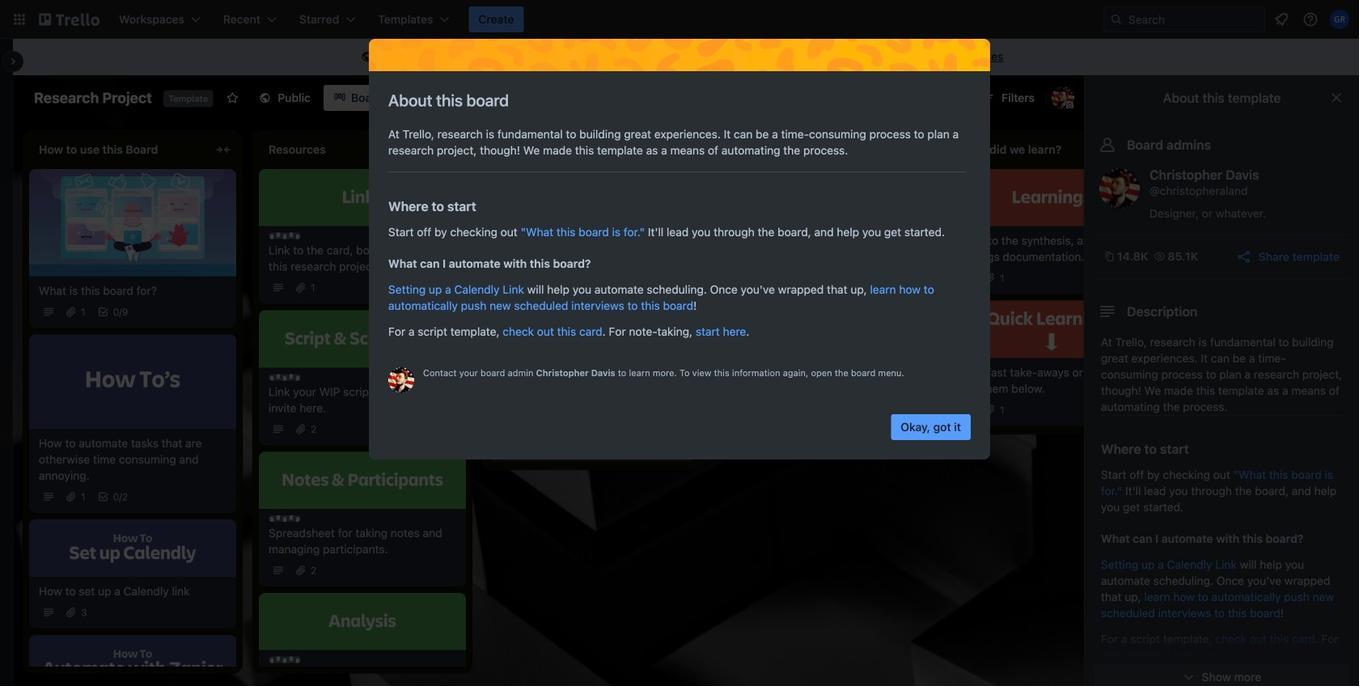 Task type: describe. For each thing, give the bounding box(es) containing it.
primary element
[[0, 0, 1359, 39]]

christopher davis (christopheraland) image
[[1100, 168, 1140, 209]]

open information menu image
[[1303, 11, 1319, 28]]

Board name text field
[[26, 85, 160, 111]]

search image
[[1110, 13, 1123, 26]]

customize views image
[[470, 90, 486, 106]]

0 notifications image
[[1272, 10, 1291, 29]]



Task type: vqa. For each thing, say whether or not it's contained in the screenshot.
middle Collapse list image
yes



Task type: locate. For each thing, give the bounding box(es) containing it.
greg robinson (gregrobinson96) image
[[1330, 10, 1350, 29]]

collapse list image
[[903, 140, 922, 159]]

0 horizontal spatial christopher davis (christopheraland) image
[[388, 367, 414, 393]]

collapse list image
[[214, 140, 233, 159], [443, 140, 463, 159], [673, 140, 693, 159]]

Search field
[[1123, 8, 1265, 31]]

sm image
[[359, 49, 375, 66]]

star or unstar board image
[[226, 91, 239, 104]]

3 collapse list image from the left
[[673, 140, 693, 159]]

1 collapse list image from the left
[[214, 140, 233, 159]]

christopher davis (christopheraland) image
[[1052, 87, 1074, 109], [388, 367, 414, 393]]

2 horizontal spatial collapse list image
[[673, 140, 693, 159]]

1 vertical spatial christopher davis (christopheraland) image
[[388, 367, 414, 393]]

1 horizontal spatial christopher davis (christopheraland) image
[[1052, 87, 1074, 109]]

color: black, title: "needs personalization" element
[[269, 233, 301, 239], [498, 233, 531, 239], [269, 374, 301, 381], [498, 374, 531, 381], [269, 515, 301, 522], [269, 657, 301, 663]]

0 vertical spatial christopher davis (christopheraland) image
[[1052, 87, 1074, 109]]

0 horizontal spatial collapse list image
[[214, 140, 233, 159]]

2 collapse list image from the left
[[443, 140, 463, 159]]

1 horizontal spatial collapse list image
[[443, 140, 463, 159]]



